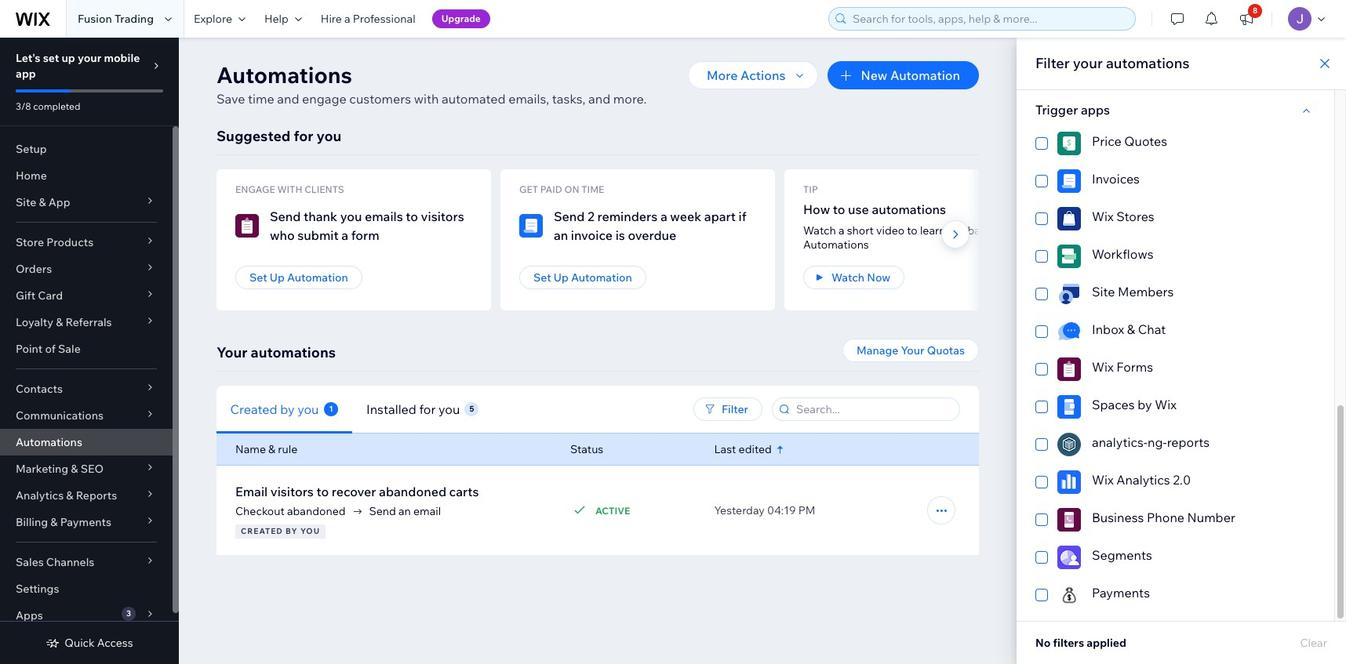 Task type: locate. For each thing, give the bounding box(es) containing it.
0 horizontal spatial your
[[217, 344, 248, 362]]

wix
[[1092, 209, 1114, 224], [1015, 224, 1034, 238], [1092, 359, 1114, 375], [1155, 397, 1177, 413], [1092, 472, 1114, 488]]

professional
[[353, 12, 415, 26]]

to right emails
[[406, 209, 418, 224]]

actions
[[741, 67, 786, 83]]

category image left workflows
[[1057, 245, 1081, 268]]

visitors up checkout abandoned
[[270, 484, 314, 500]]

a left week
[[660, 209, 667, 224]]

send left 2
[[554, 209, 585, 224]]

submit
[[298, 227, 339, 243]]

0 horizontal spatial visitors
[[270, 484, 314, 500]]

category image
[[1057, 169, 1081, 193], [1057, 207, 1081, 231], [235, 214, 259, 238], [519, 214, 543, 238], [1057, 358, 1081, 381], [1057, 546, 1081, 570], [1057, 584, 1081, 607]]

1 vertical spatial an
[[399, 504, 411, 519]]

0 horizontal spatial automations
[[16, 435, 82, 450]]

you down 'engage'
[[317, 127, 341, 145]]

1 horizontal spatial your
[[901, 344, 925, 358]]

1 horizontal spatial payments
[[1092, 585, 1150, 601]]

you for send
[[340, 209, 362, 224]]

invoice
[[571, 227, 613, 243]]

payments down analytics & reports popup button
[[60, 515, 111, 530]]

6 category image from the top
[[1057, 508, 1081, 532]]

0 horizontal spatial of
[[45, 342, 56, 356]]

2 set up automation from the left
[[533, 271, 632, 285]]

set up automation down who
[[249, 271, 348, 285]]

with
[[277, 184, 302, 195]]

0 horizontal spatial your
[[78, 51, 101, 65]]

by
[[286, 526, 298, 537]]

category image left 'invoices'
[[1057, 169, 1081, 193]]

0 horizontal spatial send
[[270, 209, 301, 224]]

automation
[[890, 67, 960, 83], [287, 271, 348, 285], [571, 271, 632, 285]]

visitors right emails
[[421, 209, 464, 224]]

automation down submit
[[287, 271, 348, 285]]

checkout
[[235, 504, 285, 519]]

of right 'basics'
[[1002, 224, 1013, 238]]

0 horizontal spatial an
[[399, 504, 411, 519]]

you left 1
[[298, 401, 319, 417]]

1 vertical spatial automations
[[872, 202, 946, 217]]

1 and from the left
[[277, 91, 299, 107]]

site for site & app
[[16, 195, 36, 209]]

explore
[[194, 12, 232, 26]]

if
[[739, 209, 747, 224]]

3 category image from the top
[[1057, 395, 1081, 419]]

automations inside sidebar element
[[16, 435, 82, 450]]

3/8 completed
[[16, 100, 80, 112]]

icon image left the site members
[[1057, 282, 1081, 306]]

send up who
[[270, 209, 301, 224]]

filter button
[[693, 398, 763, 421]]

0 horizontal spatial automations
[[251, 344, 336, 362]]

1 horizontal spatial filter
[[1035, 54, 1070, 72]]

tasks,
[[552, 91, 586, 107]]

0 horizontal spatial for
[[294, 127, 313, 145]]

1 horizontal spatial set up automation button
[[519, 266, 646, 289]]

send thank you emails to visitors who submit a form
[[270, 209, 464, 243]]

a left form
[[341, 227, 348, 243]]

1 horizontal spatial automation
[[571, 271, 632, 285]]

automation for send 2 reminders a week apart if an invoice is overdue
[[571, 271, 632, 285]]

upgrade
[[441, 13, 481, 24]]

category image left the wix forms
[[1057, 358, 1081, 381]]

hire
[[321, 12, 342, 26]]

category image left who
[[235, 214, 259, 238]]

Invoices checkbox
[[1035, 169, 1316, 193]]

automations up video
[[872, 202, 946, 217]]

sidebar element
[[0, 38, 179, 664]]

2 horizontal spatial automations
[[803, 238, 869, 252]]

0 vertical spatial automations
[[1106, 54, 1190, 72]]

1 up from the left
[[270, 271, 285, 285]]

checkout abandoned
[[235, 504, 346, 519]]

2 your from the left
[[901, 344, 925, 358]]

category image down get
[[519, 214, 543, 238]]

category image left business
[[1057, 508, 1081, 532]]

by inside option
[[1138, 397, 1152, 413]]

wix inside option
[[1092, 359, 1114, 375]]

0 horizontal spatial analytics
[[16, 489, 64, 503]]

0 horizontal spatial set
[[249, 271, 267, 285]]

2 set from the left
[[533, 271, 551, 285]]

created by you
[[241, 526, 320, 537]]

1 horizontal spatial site
[[1092, 284, 1115, 300]]

send inside 'send 2 reminders a week apart if an invoice is overdue'
[[554, 209, 585, 224]]

edited
[[739, 442, 772, 457]]

1 horizontal spatial send
[[369, 504, 396, 519]]

1 horizontal spatial by
[[1138, 397, 1152, 413]]

2 horizontal spatial send
[[554, 209, 585, 224]]

1 vertical spatial site
[[1092, 284, 1115, 300]]

category image for workflows
[[1057, 245, 1081, 268]]

category image left segments
[[1057, 546, 1081, 570]]

send inside send thank you emails to visitors who submit a form
[[270, 209, 301, 224]]

tab list
[[217, 386, 604, 433]]

category image left wix stores on the right of the page
[[1057, 207, 1081, 231]]

icon image
[[1057, 282, 1081, 306], [1057, 320, 1081, 344]]

you up form
[[340, 209, 362, 224]]

payments
[[60, 515, 111, 530], [1092, 585, 1150, 601]]

1 horizontal spatial an
[[554, 227, 568, 243]]

category image for spaces by wix
[[1057, 395, 1081, 419]]

sales channels
[[16, 555, 94, 570]]

who
[[270, 227, 295, 243]]

home link
[[0, 162, 173, 189]]

you for suggested
[[317, 127, 341, 145]]

automation down 'invoice'
[[571, 271, 632, 285]]

1 horizontal spatial visitors
[[421, 209, 464, 224]]

now
[[867, 271, 891, 285]]

0 vertical spatial analytics
[[1117, 472, 1170, 488]]

payments inside popup button
[[60, 515, 111, 530]]

1 set up automation from the left
[[249, 271, 348, 285]]

filter
[[1035, 54, 1070, 72], [722, 402, 748, 417]]

1 vertical spatial filter
[[722, 402, 748, 417]]

your left the "quotas"
[[901, 344, 925, 358]]

for right "installed"
[[419, 401, 436, 417]]

0 vertical spatial automations
[[217, 61, 352, 89]]

business
[[1092, 510, 1144, 526]]

settings link
[[0, 576, 173, 602]]

& right billing
[[50, 515, 58, 530]]

no
[[1035, 636, 1051, 650]]

by right the created
[[281, 401, 295, 417]]

& left app at the left of page
[[39, 195, 46, 209]]

0 vertical spatial payments
[[60, 515, 111, 530]]

1 set from the left
[[249, 271, 267, 285]]

1 horizontal spatial analytics
[[1117, 472, 1170, 488]]

filter up last edited
[[722, 402, 748, 417]]

point
[[16, 342, 43, 356]]

paid
[[540, 184, 562, 195]]

0 vertical spatial icon image
[[1057, 282, 1081, 306]]

a inside send thank you emails to visitors who submit a form
[[341, 227, 348, 243]]

analytics-ng-reports checkbox
[[1035, 433, 1316, 457]]

0 horizontal spatial payments
[[60, 515, 111, 530]]

1 vertical spatial watch
[[832, 271, 865, 285]]

0 horizontal spatial and
[[277, 91, 299, 107]]

0 vertical spatial visitors
[[421, 209, 464, 224]]

site inside "popup button"
[[16, 195, 36, 209]]

1 vertical spatial visitors
[[270, 484, 314, 500]]

loyalty & referrals button
[[0, 309, 173, 336]]

wix right 'basics'
[[1015, 224, 1034, 238]]

1 vertical spatial for
[[419, 401, 436, 417]]

of left sale
[[45, 342, 56, 356]]

automations up watch now button
[[803, 238, 869, 252]]

by right spaces
[[1138, 397, 1152, 413]]

2 category image from the top
[[1057, 245, 1081, 268]]

marketing & seo button
[[0, 456, 173, 482]]

site & app
[[16, 195, 70, 209]]

automations up marketing
[[16, 435, 82, 450]]

clients
[[304, 184, 344, 195]]

wix left "forms"
[[1092, 359, 1114, 375]]

0 vertical spatial site
[[16, 195, 36, 209]]

& for site
[[39, 195, 46, 209]]

Inbox & Chat checkbox
[[1035, 320, 1316, 344]]

send down email visitors to recover abandoned carts
[[369, 504, 396, 519]]

your right up
[[78, 51, 101, 65]]

category image left analytics-
[[1057, 433, 1081, 457]]

set
[[43, 51, 59, 65]]

for
[[294, 127, 313, 145], [419, 401, 436, 417]]

members
[[1118, 284, 1174, 300]]

abandoned up you
[[287, 504, 346, 519]]

and right time
[[277, 91, 299, 107]]

filter inside 'button'
[[722, 402, 748, 417]]

for inside tab list
[[419, 401, 436, 417]]

1 horizontal spatial your
[[1073, 54, 1103, 72]]

list containing how to use automations
[[217, 169, 1343, 311]]

0 horizontal spatial automation
[[287, 271, 348, 285]]

abandoned up the send an email
[[379, 484, 446, 500]]

2 horizontal spatial automations
[[1106, 54, 1190, 72]]

your up the created
[[217, 344, 248, 362]]

1 icon image from the top
[[1057, 282, 1081, 306]]

2 set up automation button from the left
[[519, 266, 646, 289]]

wix down wix forms option
[[1155, 397, 1177, 413]]

site down home
[[16, 195, 36, 209]]

category image up filters
[[1057, 584, 1081, 607]]

0 vertical spatial of
[[1002, 224, 1013, 238]]

site inside checkbox
[[1092, 284, 1115, 300]]

0 vertical spatial an
[[554, 227, 568, 243]]

set up automation button
[[235, 266, 362, 289], [519, 266, 646, 289]]

inbox & chat
[[1092, 322, 1166, 337]]

category image down trigger apps
[[1057, 132, 1081, 155]]

last edited
[[714, 442, 772, 457]]

Wix Forms checkbox
[[1035, 358, 1316, 381]]

sales
[[16, 555, 44, 570]]

recover
[[332, 484, 376, 500]]

automations
[[217, 61, 352, 89], [803, 238, 869, 252], [16, 435, 82, 450]]

category image left spaces
[[1057, 395, 1081, 419]]

1 vertical spatial icon image
[[1057, 320, 1081, 344]]

2 icon image from the top
[[1057, 320, 1081, 344]]

wix up business
[[1092, 472, 1114, 488]]

get
[[519, 184, 538, 195]]

you left 5 at the left bottom of the page
[[439, 401, 460, 417]]

1 horizontal spatial set
[[533, 271, 551, 285]]

0 horizontal spatial set up automation
[[249, 271, 348, 285]]

1 vertical spatial abandoned
[[287, 504, 346, 519]]

filter up trigger
[[1035, 54, 1070, 72]]

2
[[588, 209, 595, 224]]

watch now button
[[803, 266, 905, 289]]

1 horizontal spatial and
[[588, 91, 611, 107]]

access
[[97, 636, 133, 650]]

& inside dropdown button
[[71, 462, 78, 476]]

category image left wix analytics 2.0
[[1057, 471, 1081, 494]]

analytics inside popup button
[[16, 489, 64, 503]]

by inside tab list
[[281, 401, 295, 417]]

you
[[317, 127, 341, 145], [340, 209, 362, 224], [298, 401, 319, 417], [439, 401, 460, 417]]

& for billing
[[50, 515, 58, 530]]

card
[[38, 289, 63, 303]]

& right loyalty
[[56, 315, 63, 329]]

analytics-ng-reports
[[1092, 435, 1210, 450]]

automations up created by you
[[251, 344, 336, 362]]

1 category image from the top
[[1057, 132, 1081, 155]]

send
[[270, 209, 301, 224], [554, 209, 585, 224], [369, 504, 396, 519]]

seo
[[81, 462, 104, 476]]

with
[[414, 91, 439, 107]]

1 horizontal spatial for
[[419, 401, 436, 417]]

learn
[[920, 224, 946, 238]]

wix left stores
[[1092, 209, 1114, 224]]

price quotes
[[1092, 133, 1167, 149]]

a
[[344, 12, 350, 26], [660, 209, 667, 224], [838, 224, 844, 238], [341, 227, 348, 243]]

analytics & reports button
[[0, 482, 173, 509]]

wix inside option
[[1155, 397, 1177, 413]]

list
[[217, 169, 1343, 311]]

5 category image from the top
[[1057, 471, 1081, 494]]

category image for send 2 reminders a week apart if an invoice is overdue
[[519, 214, 543, 238]]

set up automation button for submit
[[235, 266, 362, 289]]

category image for invoices
[[1057, 169, 1081, 193]]

site members
[[1092, 284, 1174, 300]]

& inside 'popup button'
[[56, 315, 63, 329]]

overdue
[[628, 227, 676, 243]]

set up automation down 'invoice'
[[533, 271, 632, 285]]

of
[[1002, 224, 1013, 238], [45, 342, 56, 356]]

your
[[217, 344, 248, 362], [901, 344, 925, 358]]

summary
[[842, 503, 899, 519]]

& for inbox
[[1127, 322, 1135, 337]]

1 vertical spatial analytics
[[16, 489, 64, 503]]

video
[[876, 224, 905, 238]]

0 horizontal spatial set up automation button
[[235, 266, 362, 289]]

automations inside automations save time and engage customers with automated emails, tasks, and more.
[[217, 61, 352, 89]]

Segments checkbox
[[1035, 546, 1316, 570]]

2 up from the left
[[554, 271, 569, 285]]

price
[[1092, 133, 1122, 149]]

wix for wix analytics 2.0
[[1092, 472, 1114, 488]]

1 horizontal spatial set up automation
[[533, 271, 632, 285]]

site & app button
[[0, 189, 173, 216]]

analytics down analytics-ng-reports
[[1117, 472, 1170, 488]]

0 vertical spatial for
[[294, 127, 313, 145]]

2 vertical spatial automations
[[16, 435, 82, 450]]

for down 'engage'
[[294, 127, 313, 145]]

installed
[[366, 401, 416, 417]]

0 vertical spatial watch
[[803, 224, 836, 238]]

your up 'apps' on the right top of the page
[[1073, 54, 1103, 72]]

wix inside checkbox
[[1092, 209, 1114, 224]]

your
[[78, 51, 101, 65], [1073, 54, 1103, 72]]

payments down segments
[[1092, 585, 1150, 601]]

watch inside tip how to use automations watch a short video to learn the basics of wix automations
[[803, 224, 836, 238]]

0 vertical spatial abandoned
[[379, 484, 446, 500]]

category image
[[1057, 132, 1081, 155], [1057, 245, 1081, 268], [1057, 395, 1081, 419], [1057, 433, 1081, 457], [1057, 471, 1081, 494], [1057, 508, 1081, 532]]

set for send thank you emails to visitors who submit a form
[[249, 271, 267, 285]]

1 horizontal spatial of
[[1002, 224, 1013, 238]]

1 horizontal spatial automations
[[217, 61, 352, 89]]

1 vertical spatial payments
[[1092, 585, 1150, 601]]

name
[[235, 442, 266, 457]]

you inside send thank you emails to visitors who submit a form
[[340, 209, 362, 224]]

watch left now
[[832, 271, 865, 285]]

site up inbox
[[1092, 284, 1115, 300]]

automations up 'apps' on the right top of the page
[[1106, 54, 1190, 72]]

0 horizontal spatial site
[[16, 195, 36, 209]]

& left rule
[[268, 442, 275, 457]]

& inside option
[[1127, 322, 1135, 337]]

2 horizontal spatial automation
[[890, 67, 960, 83]]

manage your quotas
[[857, 344, 965, 358]]

1 horizontal spatial abandoned
[[379, 484, 446, 500]]

1 horizontal spatial up
[[554, 271, 569, 285]]

4 category image from the top
[[1057, 433, 1081, 457]]

& inside "popup button"
[[39, 195, 46, 209]]

store products button
[[0, 229, 173, 256]]

automation right new
[[890, 67, 960, 83]]

automations inside tip how to use automations watch a short video to learn the basics of wix automations
[[872, 202, 946, 217]]

app
[[16, 67, 36, 81]]

wix for wix forms
[[1092, 359, 1114, 375]]

1 vertical spatial automations
[[803, 238, 869, 252]]

1 set up automation button from the left
[[235, 266, 362, 289]]

automations up time
[[217, 61, 352, 89]]

send for an
[[554, 209, 585, 224]]

billing
[[16, 515, 48, 530]]

wix inside 'checkbox'
[[1092, 472, 1114, 488]]

2 and from the left
[[588, 91, 611, 107]]

& left chat
[[1127, 322, 1135, 337]]

set up automation button down who
[[235, 266, 362, 289]]

3/8
[[16, 100, 31, 112]]

time
[[248, 91, 274, 107]]

0 horizontal spatial up
[[270, 271, 285, 285]]

set up automation button down 'invoice'
[[519, 266, 646, 289]]

0 horizontal spatial by
[[281, 401, 295, 417]]

1 vertical spatial of
[[45, 342, 56, 356]]

communications button
[[0, 402, 173, 429]]

& left reports
[[66, 489, 73, 503]]

an left 'invoice'
[[554, 227, 568, 243]]

analytics down marketing
[[16, 489, 64, 503]]

apps
[[16, 609, 43, 623]]

Site Members checkbox
[[1035, 282, 1316, 306]]

Business Phone Number checkbox
[[1035, 508, 1316, 532]]

and left more.
[[588, 91, 611, 107]]

to
[[833, 202, 845, 217], [406, 209, 418, 224], [907, 224, 918, 238], [316, 484, 329, 500]]

created by you
[[231, 401, 319, 417]]

a left short
[[838, 224, 844, 238]]

your inside let's set up your mobile app
[[78, 51, 101, 65]]

filter for filter
[[722, 402, 748, 417]]

an left email
[[399, 504, 411, 519]]

filter your automations
[[1035, 54, 1190, 72]]

set up automation button for an
[[519, 266, 646, 289]]

watch inside button
[[832, 271, 865, 285]]

0 vertical spatial filter
[[1035, 54, 1070, 72]]

Price Quotes checkbox
[[1035, 132, 1316, 155]]

no filters applied
[[1035, 636, 1126, 650]]

& left the seo
[[71, 462, 78, 476]]

watch down how
[[803, 224, 836, 238]]

for for installed
[[419, 401, 436, 417]]

more actions button
[[688, 61, 819, 89]]

icon image left inbox
[[1057, 320, 1081, 344]]

0 horizontal spatial filter
[[722, 402, 748, 417]]

1 horizontal spatial automations
[[872, 202, 946, 217]]

category image for analytics-ng-reports
[[1057, 433, 1081, 457]]



Task type: vqa. For each thing, say whether or not it's contained in the screenshot.
Spaces by Wix Checkbox
yes



Task type: describe. For each thing, give the bounding box(es) containing it.
& for analytics
[[66, 489, 73, 503]]

view
[[810, 503, 839, 519]]

workflows
[[1092, 246, 1154, 262]]

Search... field
[[792, 399, 955, 420]]

to left recover
[[316, 484, 329, 500]]

engage
[[302, 91, 347, 107]]

payments inside checkbox
[[1092, 585, 1150, 601]]

status
[[570, 442, 603, 457]]

category image for wix forms
[[1057, 358, 1081, 381]]

5
[[469, 404, 474, 414]]

loyalty
[[16, 315, 53, 329]]

to inside send thank you emails to visitors who submit a form
[[406, 209, 418, 224]]

set up automation for an
[[533, 271, 632, 285]]

Search for tools, apps, help & more... field
[[848, 8, 1130, 30]]

analytics-
[[1092, 435, 1148, 450]]

more.
[[613, 91, 647, 107]]

quick access
[[65, 636, 133, 650]]

04:19
[[767, 504, 796, 518]]

get paid on time
[[519, 184, 604, 195]]

view summary button
[[791, 497, 918, 525]]

setup link
[[0, 136, 173, 162]]

apps
[[1081, 102, 1110, 118]]

site for site members
[[1092, 284, 1115, 300]]

thank
[[304, 209, 337, 224]]

& for name
[[268, 442, 275, 457]]

ng-
[[1148, 435, 1167, 450]]

of inside sidebar element
[[45, 342, 56, 356]]

Spaces by Wix checkbox
[[1035, 395, 1316, 419]]

point of sale link
[[0, 336, 173, 362]]

new automation button
[[828, 61, 979, 89]]

automation for send thank you emails to visitors who submit a form
[[287, 271, 348, 285]]

email
[[413, 504, 441, 519]]

Wix Stores checkbox
[[1035, 207, 1316, 231]]

settings
[[16, 582, 59, 596]]

quick
[[65, 636, 95, 650]]

mobile
[[104, 51, 140, 65]]

more
[[707, 67, 738, 83]]

Payments checkbox
[[1035, 584, 1316, 607]]

products
[[46, 235, 93, 249]]

visitors inside send thank you emails to visitors who submit a form
[[421, 209, 464, 224]]

reports
[[1167, 435, 1210, 450]]

save
[[217, 91, 245, 107]]

let's set up your mobile app
[[16, 51, 140, 81]]

send for submit
[[270, 209, 301, 224]]

tab list containing created by you
[[217, 386, 604, 433]]

Wix Analytics 2.0 checkbox
[[1035, 471, 1316, 494]]

how
[[803, 202, 830, 217]]

sales channels button
[[0, 549, 173, 576]]

forms
[[1117, 359, 1153, 375]]

you for created
[[298, 401, 319, 417]]

trigger
[[1035, 102, 1078, 118]]

you for installed
[[439, 401, 460, 417]]

upgrade button
[[432, 9, 490, 28]]

for for suggested
[[294, 127, 313, 145]]

store products
[[16, 235, 93, 249]]

Workflows checkbox
[[1035, 245, 1316, 268]]

& for marketing
[[71, 462, 78, 476]]

wix inside tip how to use automations watch a short video to learn the basics of wix automations
[[1015, 224, 1034, 238]]

automations link
[[0, 429, 173, 456]]

your inside button
[[901, 344, 925, 358]]

wix analytics 2.0
[[1092, 472, 1191, 488]]

store
[[16, 235, 44, 249]]

on
[[564, 184, 579, 195]]

category image for segments
[[1057, 546, 1081, 570]]

icon image for site
[[1057, 282, 1081, 306]]

the
[[948, 224, 965, 238]]

trading
[[114, 12, 154, 26]]

marketing & seo
[[16, 462, 104, 476]]

reminders
[[597, 209, 658, 224]]

gift card button
[[0, 282, 173, 309]]

a right 'hire' on the top left
[[344, 12, 350, 26]]

loyalty & referrals
[[16, 315, 112, 329]]

a inside 'send 2 reminders a week apart if an invoice is overdue'
[[660, 209, 667, 224]]

category image for wix stores
[[1057, 207, 1081, 231]]

category image for send thank you emails to visitors who submit a form
[[235, 214, 259, 238]]

analytics inside 'checkbox'
[[1117, 472, 1170, 488]]

to left learn
[[907, 224, 918, 238]]

1
[[329, 404, 333, 414]]

category image for price quotes
[[1057, 132, 1081, 155]]

active
[[595, 505, 630, 517]]

new automation
[[861, 67, 960, 83]]

hire a professional link
[[311, 0, 425, 38]]

wix for wix stores
[[1092, 209, 1114, 224]]

automations inside tip how to use automations watch a short video to learn the basics of wix automations
[[803, 238, 869, 252]]

0 horizontal spatial abandoned
[[287, 504, 346, 519]]

suggested for you
[[217, 127, 341, 145]]

applied
[[1087, 636, 1126, 650]]

engage
[[235, 184, 275, 195]]

gift card
[[16, 289, 63, 303]]

gift
[[16, 289, 35, 303]]

invoices
[[1092, 171, 1140, 187]]

by for created
[[281, 401, 295, 417]]

filter for filter your automations
[[1035, 54, 1070, 72]]

set for send 2 reminders a week apart if an invoice is overdue
[[533, 271, 551, 285]]

a inside tip how to use automations watch a short video to learn the basics of wix automations
[[838, 224, 844, 238]]

billing & payments
[[16, 515, 111, 530]]

filters
[[1053, 636, 1084, 650]]

orders button
[[0, 256, 173, 282]]

created
[[231, 401, 278, 417]]

point of sale
[[16, 342, 81, 356]]

completed
[[33, 100, 80, 112]]

spaces by wix
[[1092, 397, 1177, 413]]

of inside tip how to use automations watch a short video to learn the basics of wix automations
[[1002, 224, 1013, 238]]

help
[[264, 12, 289, 26]]

category image for payments
[[1057, 584, 1081, 607]]

8 button
[[1229, 0, 1264, 38]]

trigger apps
[[1035, 102, 1110, 118]]

form
[[351, 227, 379, 243]]

rule
[[278, 442, 298, 457]]

an inside 'send 2 reminders a week apart if an invoice is overdue'
[[554, 227, 568, 243]]

up for send 2 reminders a week apart if an invoice is overdue
[[554, 271, 569, 285]]

quick access button
[[46, 636, 133, 650]]

automations for automations
[[16, 435, 82, 450]]

by for spaces
[[1138, 397, 1152, 413]]

up for send thank you emails to visitors who submit a form
[[270, 271, 285, 285]]

& for loyalty
[[56, 315, 63, 329]]

up
[[62, 51, 75, 65]]

set up automation for submit
[[249, 271, 348, 285]]

1 your from the left
[[217, 344, 248, 362]]

time
[[581, 184, 604, 195]]

basics
[[968, 224, 1000, 238]]

to left the use
[[833, 202, 845, 217]]

last
[[714, 442, 736, 457]]

category image for business phone number
[[1057, 508, 1081, 532]]

automations for automations save time and engage customers with automated emails, tasks, and more.
[[217, 61, 352, 89]]

email visitors to recover abandoned carts
[[235, 484, 479, 500]]

wix forms
[[1092, 359, 1153, 375]]

business phone number
[[1092, 510, 1235, 526]]

manage your quotas button
[[843, 339, 979, 362]]

inbox
[[1092, 322, 1124, 337]]

fusion trading
[[78, 12, 154, 26]]

more actions
[[707, 67, 786, 83]]

category image for wix analytics 2.0
[[1057, 471, 1081, 494]]

orders
[[16, 262, 52, 276]]

2 vertical spatial automations
[[251, 344, 336, 362]]

carts
[[449, 484, 479, 500]]

your automations
[[217, 344, 336, 362]]

stores
[[1117, 209, 1155, 224]]

app
[[48, 195, 70, 209]]

icon image for inbox
[[1057, 320, 1081, 344]]



